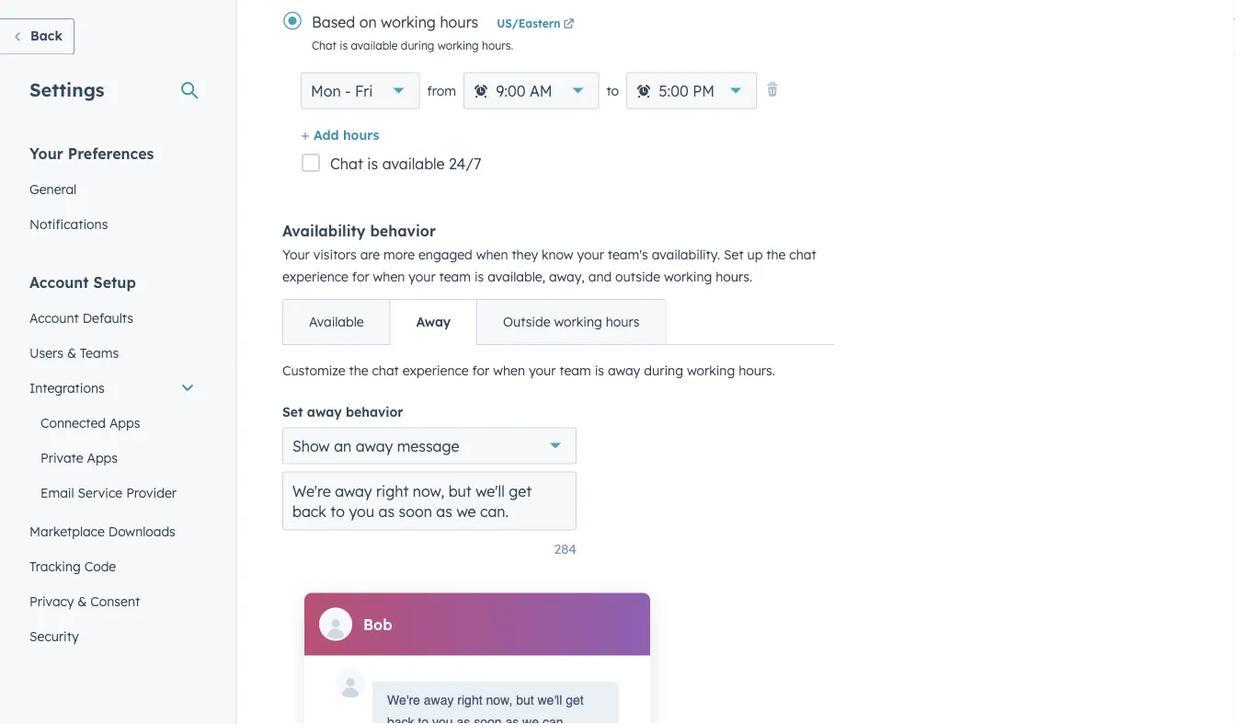 Task type: locate. For each thing, give the bounding box(es) containing it.
your preferences element
[[18, 143, 206, 242]]

team down engaged
[[439, 269, 471, 285]]

mon
[[311, 82, 341, 100]]

chat
[[312, 38, 337, 52], [330, 155, 363, 173]]

team down outside working hours link
[[560, 363, 591, 379]]

an
[[334, 437, 352, 455]]

based
[[312, 13, 355, 31]]

as
[[457, 715, 470, 724], [505, 715, 519, 724]]

0 vertical spatial for
[[352, 269, 369, 285]]

0 horizontal spatial set
[[282, 404, 303, 420]]

1 vertical spatial to
[[418, 715, 429, 724]]

0 horizontal spatial the
[[349, 363, 369, 379]]

away up "you"
[[424, 693, 454, 707]]

connected apps
[[40, 414, 140, 431]]

0 horizontal spatial during
[[401, 38, 435, 52]]

privacy
[[29, 593, 74, 609]]

1 vertical spatial apps
[[87, 449, 118, 466]]

1 vertical spatial during
[[644, 363, 684, 379]]

0 vertical spatial team
[[439, 269, 471, 285]]

1 horizontal spatial experience
[[403, 363, 469, 379]]

& right privacy
[[78, 593, 87, 609]]

1 horizontal spatial the
[[767, 247, 786, 263]]

0 vertical spatial experience
[[282, 269, 349, 285]]

your preferences
[[29, 144, 154, 162]]

hours inside button
[[343, 127, 379, 143]]

0 horizontal spatial hours
[[343, 127, 379, 143]]

hours.
[[482, 38, 513, 52], [716, 269, 753, 285], [739, 363, 776, 379]]

1 horizontal spatial to
[[607, 83, 619, 99]]

0 vertical spatial behavior
[[370, 222, 436, 240]]

away
[[608, 363, 641, 379], [307, 404, 342, 420], [356, 437, 393, 455], [424, 693, 454, 707]]

chat inside availability behavior your visitors are more engaged when they know your team's availability. set up the chat experience for when your team is available, away, and outside working hours.
[[790, 247, 817, 263]]

away link
[[390, 300, 477, 344]]

chat down based
[[312, 38, 337, 52]]

1 vertical spatial account
[[29, 310, 79, 326]]

we
[[523, 715, 539, 724]]

available
[[351, 38, 398, 52], [382, 155, 445, 173]]

is left available,
[[475, 269, 484, 285]]

2 horizontal spatial hours
[[606, 314, 640, 330]]

chat right up on the right of page
[[790, 247, 817, 263]]

as left we
[[505, 715, 519, 724]]

chat is available 24/7
[[330, 155, 482, 173]]

1 horizontal spatial as
[[505, 715, 519, 724]]

0 vertical spatial during
[[401, 38, 435, 52]]

your up the 'and' at the left
[[577, 247, 604, 263]]

soon
[[474, 715, 502, 724]]

users
[[29, 345, 63, 361]]

team inside show an away message tab panel
[[560, 363, 591, 379]]

customize the chat experience for when your team is away during working hours.
[[282, 363, 776, 379]]

1 vertical spatial hours.
[[716, 269, 753, 285]]

apps inside private apps "link"
[[87, 449, 118, 466]]

0 horizontal spatial your
[[29, 144, 63, 162]]

0 horizontal spatial to
[[418, 715, 429, 724]]

1 vertical spatial experience
[[403, 363, 469, 379]]

set
[[724, 247, 744, 263], [282, 404, 303, 420]]

0 horizontal spatial chat
[[372, 363, 399, 379]]

your
[[577, 247, 604, 263], [409, 269, 436, 285], [529, 363, 556, 379]]

0 vertical spatial available
[[351, 38, 398, 52]]

0 horizontal spatial team
[[439, 269, 471, 285]]

experience
[[282, 269, 349, 285], [403, 363, 469, 379]]

&
[[67, 345, 76, 361], [78, 593, 87, 609]]

& inside 'link'
[[67, 345, 76, 361]]

but
[[516, 693, 534, 707]]

to left "you"
[[418, 715, 429, 724]]

1 vertical spatial hours
[[343, 127, 379, 143]]

1 vertical spatial your
[[409, 269, 436, 285]]

1 horizontal spatial set
[[724, 247, 744, 263]]

available link
[[283, 300, 390, 344]]

behavior up show an away message
[[346, 404, 403, 420]]

account
[[29, 273, 89, 291], [29, 310, 79, 326]]

2 vertical spatial when
[[493, 363, 525, 379]]

1 vertical spatial behavior
[[346, 404, 403, 420]]

now,
[[486, 693, 513, 707]]

available down on
[[351, 38, 398, 52]]

hours. inside availability behavior your visitors are more engaged when they know your team's availability. set up the chat experience for when your team is available, away, and outside working hours.
[[716, 269, 753, 285]]

the inside show an away message tab panel
[[349, 363, 369, 379]]

hours down outside
[[606, 314, 640, 330]]

during
[[401, 38, 435, 52], [644, 363, 684, 379]]

1 horizontal spatial &
[[78, 593, 87, 609]]

0 vertical spatial set
[[724, 247, 744, 263]]

chat up set away behavior
[[372, 363, 399, 379]]

0 vertical spatial the
[[767, 247, 786, 263]]

to left 5:00
[[607, 83, 619, 99]]

2 link opens in a new window image from the top
[[563, 19, 575, 30]]

0 horizontal spatial for
[[352, 269, 369, 285]]

the inside availability behavior your visitors are more engaged when they know your team's availability. set up the chat experience for when your team is available, away, and outside working hours.
[[767, 247, 786, 263]]

away
[[416, 314, 451, 330]]

account defaults
[[29, 310, 133, 326]]

1 horizontal spatial your
[[282, 247, 310, 263]]

when down more
[[373, 269, 405, 285]]

0 horizontal spatial as
[[457, 715, 470, 724]]

available left 24/7
[[382, 155, 445, 173]]

1 vertical spatial the
[[349, 363, 369, 379]]

your down more
[[409, 269, 436, 285]]

behavior up more
[[370, 222, 436, 240]]

can.
[[543, 715, 567, 724]]

1 horizontal spatial for
[[473, 363, 490, 379]]

0 vertical spatial apps
[[109, 414, 140, 431]]

behavior
[[370, 222, 436, 240], [346, 404, 403, 420]]

hours right add
[[343, 127, 379, 143]]

0 vertical spatial chat
[[312, 38, 337, 52]]

we're
[[387, 693, 420, 707]]

know
[[542, 247, 574, 263]]

as down right
[[457, 715, 470, 724]]

working inside availability behavior your visitors are more engaged when they know your team's availability. set up the chat experience for when your team is available, away, and outside working hours.
[[664, 269, 712, 285]]

account setup
[[29, 273, 136, 291]]

to inside we're away right now, but we'll get back to you as soon as we can.
[[418, 715, 429, 724]]

when down outside
[[493, 363, 525, 379]]

am
[[530, 82, 552, 100]]

outside working hours link
[[477, 300, 665, 344]]

1 horizontal spatial team
[[560, 363, 591, 379]]

right
[[458, 693, 483, 707]]

the right up on the right of page
[[767, 247, 786, 263]]

account defaults link
[[18, 300, 206, 335]]

2 vertical spatial hours
[[606, 314, 640, 330]]

1 vertical spatial set
[[282, 404, 303, 420]]

private apps link
[[18, 440, 206, 475]]

1 vertical spatial for
[[473, 363, 490, 379]]

0 vertical spatial to
[[607, 83, 619, 99]]

set up show
[[282, 404, 303, 420]]

users & teams link
[[18, 335, 206, 370]]

defaults
[[83, 310, 133, 326]]

0 vertical spatial &
[[67, 345, 76, 361]]

for down the are
[[352, 269, 369, 285]]

0 horizontal spatial your
[[409, 269, 436, 285]]

1 vertical spatial available
[[382, 155, 445, 173]]

based on working hours
[[312, 13, 479, 31]]

chat inside show an away message tab panel
[[372, 363, 399, 379]]

working
[[381, 13, 436, 31], [438, 38, 479, 52], [664, 269, 712, 285], [554, 314, 602, 330], [687, 363, 735, 379]]

0 horizontal spatial experience
[[282, 269, 349, 285]]

your up general
[[29, 144, 63, 162]]

tracking code link
[[18, 549, 206, 584]]

& right users
[[67, 345, 76, 361]]

when left they
[[476, 247, 508, 263]]

1 horizontal spatial hours
[[440, 13, 479, 31]]

& for users
[[67, 345, 76, 361]]

0 vertical spatial hours
[[440, 13, 479, 31]]

apps up service
[[87, 449, 118, 466]]

chat down the add hours button
[[330, 155, 363, 173]]

away right the an
[[356, 437, 393, 455]]

when
[[476, 247, 508, 263], [373, 269, 405, 285], [493, 363, 525, 379]]

account for account setup
[[29, 273, 89, 291]]

the
[[767, 247, 786, 263], [349, 363, 369, 379]]

your down "availability" on the top left
[[282, 247, 310, 263]]

your
[[29, 144, 63, 162], [282, 247, 310, 263]]

for down away link
[[473, 363, 490, 379]]

settings
[[29, 78, 104, 101]]

1 vertical spatial your
[[282, 247, 310, 263]]

2 vertical spatial your
[[529, 363, 556, 379]]

account up users
[[29, 310, 79, 326]]

your inside show an away message tab panel
[[529, 363, 556, 379]]

hours up chat is available during working hours.
[[440, 13, 479, 31]]

1 as from the left
[[457, 715, 470, 724]]

0 vertical spatial your
[[577, 247, 604, 263]]

1 vertical spatial chat
[[372, 363, 399, 379]]

experience down away link
[[403, 363, 469, 379]]

users & teams
[[29, 345, 119, 361]]

to
[[607, 83, 619, 99], [418, 715, 429, 724]]

2 vertical spatial hours.
[[739, 363, 776, 379]]

apps for private apps
[[87, 449, 118, 466]]

your inside "element"
[[29, 144, 63, 162]]

set inside show an away message tab panel
[[282, 404, 303, 420]]

5:00
[[659, 82, 689, 100]]

hours
[[440, 13, 479, 31], [343, 127, 379, 143], [606, 314, 640, 330]]

experience down visitors
[[282, 269, 349, 285]]

0 vertical spatial account
[[29, 273, 89, 291]]

0 vertical spatial chat
[[790, 247, 817, 263]]

set left up on the right of page
[[724, 247, 744, 263]]

link opens in a new window image
[[563, 16, 575, 33], [563, 19, 575, 30]]

consent
[[90, 593, 140, 609]]

2 account from the top
[[29, 310, 79, 326]]

0 horizontal spatial &
[[67, 345, 76, 361]]

your down outside
[[529, 363, 556, 379]]

0 vertical spatial your
[[29, 144, 63, 162]]

apps inside connected apps link
[[109, 414, 140, 431]]

is down outside working hours
[[595, 363, 604, 379]]

2 as from the left
[[505, 715, 519, 724]]

apps down the integrations button
[[109, 414, 140, 431]]

available
[[309, 314, 364, 330]]

your inside availability behavior your visitors are more engaged when they know your team's availability. set up the chat experience for when your team is available, away, and outside working hours.
[[282, 247, 310, 263]]

0 vertical spatial hours.
[[482, 38, 513, 52]]

1 vertical spatial team
[[560, 363, 591, 379]]

we'll
[[538, 693, 562, 707]]

1 vertical spatial &
[[78, 593, 87, 609]]

account up account defaults
[[29, 273, 89, 291]]

1 vertical spatial chat
[[330, 155, 363, 173]]

1 horizontal spatial your
[[529, 363, 556, 379]]

1 horizontal spatial during
[[644, 363, 684, 379]]

team
[[439, 269, 471, 285], [560, 363, 591, 379]]

pm
[[693, 82, 715, 100]]

1 horizontal spatial chat
[[790, 247, 817, 263]]

customize
[[282, 363, 346, 379]]

engaged
[[419, 247, 473, 263]]

the up set away behavior
[[349, 363, 369, 379]]

5:00 pm button
[[627, 73, 757, 109]]

1 account from the top
[[29, 273, 89, 291]]

-
[[345, 82, 351, 100]]

hours. inside show an away message tab panel
[[739, 363, 776, 379]]

outside working hours
[[503, 314, 640, 330]]

tab list
[[282, 299, 666, 345]]

for inside show an away message tab panel
[[473, 363, 490, 379]]

2 horizontal spatial your
[[577, 247, 604, 263]]

general link
[[18, 172, 206, 207]]



Task type: vqa. For each thing, say whether or not it's contained in the screenshot.
team within show an away message tab panel
yes



Task type: describe. For each thing, give the bounding box(es) containing it.
away inside we're away right now, but we'll get back to you as soon as we can.
[[424, 693, 454, 707]]

more
[[384, 247, 415, 263]]

private apps
[[40, 449, 118, 466]]

experience inside show an away message tab panel
[[403, 363, 469, 379]]

teams
[[80, 345, 119, 361]]

marketplace downloads
[[29, 523, 176, 539]]

is down based
[[340, 38, 348, 52]]

tab list containing available
[[282, 299, 666, 345]]

is down the add hours at the top left of the page
[[367, 155, 378, 173]]

working inside show an away message tab panel
[[687, 363, 735, 379]]

from
[[427, 83, 456, 99]]

set away behavior
[[282, 404, 403, 420]]

they
[[512, 247, 538, 263]]

and
[[589, 269, 612, 285]]

security
[[29, 628, 79, 644]]

availability.
[[652, 247, 720, 263]]

1 link opens in a new window image from the top
[[563, 16, 575, 33]]

away down outside working hours
[[608, 363, 641, 379]]

back
[[387, 715, 415, 724]]

downloads
[[108, 523, 176, 539]]

mon - fri
[[311, 82, 373, 100]]

show an away message tab panel
[[282, 344, 834, 579]]

outside
[[616, 269, 661, 285]]

mon - fri button
[[301, 73, 420, 109]]

get
[[566, 693, 584, 707]]

away,
[[549, 269, 585, 285]]

9:00 am button
[[464, 73, 599, 109]]

notifications link
[[18, 207, 206, 242]]

security link
[[18, 619, 206, 654]]

marketplace
[[29, 523, 105, 539]]

set inside availability behavior your visitors are more engaged when they know your team's availability. set up the chat experience for when your team is available, away, and outside working hours.
[[724, 247, 744, 263]]

visitors
[[313, 247, 357, 263]]

show an away message button
[[282, 428, 577, 464]]

apps for connected apps
[[109, 414, 140, 431]]

for inside availability behavior your visitors are more engaged when they know your team's availability. set up the chat experience for when your team is available, away, and outside working hours.
[[352, 269, 369, 285]]

5:00 pm
[[659, 82, 715, 100]]

is inside show an away message tab panel
[[595, 363, 604, 379]]

up
[[748, 247, 763, 263]]

you
[[432, 715, 453, 724]]

add hours
[[314, 127, 379, 143]]

provider
[[126, 484, 177, 500]]

back
[[30, 28, 62, 44]]

add hours button
[[301, 124, 379, 148]]

9:00 am
[[496, 82, 552, 100]]

email service provider link
[[18, 475, 206, 510]]

away inside show an away message popup button
[[356, 437, 393, 455]]

is inside availability behavior your visitors are more engaged when they know your team's availability. set up the chat experience for when your team is available, away, and outside working hours.
[[475, 269, 484, 285]]

add
[[314, 127, 339, 143]]

team inside availability behavior your visitors are more engaged when they know your team's availability. set up the chat experience for when your team is available, away, and outside working hours.
[[439, 269, 471, 285]]

during inside show an away message tab panel
[[644, 363, 684, 379]]

privacy & consent
[[29, 593, 140, 609]]

show
[[293, 437, 330, 455]]

code
[[84, 558, 116, 574]]

24/7
[[449, 155, 482, 173]]

preferences
[[68, 144, 154, 162]]

outside
[[503, 314, 551, 330]]

1 vertical spatial when
[[373, 269, 405, 285]]

general
[[29, 181, 77, 197]]

us/eastern
[[497, 16, 561, 30]]

back link
[[0, 18, 74, 55]]

chat is available during working hours.
[[312, 38, 513, 52]]

setup
[[93, 273, 136, 291]]

show an away message
[[293, 437, 460, 455]]

account for account defaults
[[29, 310, 79, 326]]

notifications
[[29, 216, 108, 232]]

tracking
[[29, 558, 81, 574]]

private
[[40, 449, 83, 466]]

available for during
[[351, 38, 398, 52]]

when inside show an away message tab panel
[[493, 363, 525, 379]]

email service provider
[[40, 484, 177, 500]]

connected apps link
[[18, 405, 206, 440]]

team's
[[608, 247, 648, 263]]

chat for chat is available 24/7
[[330, 155, 363, 173]]

on
[[359, 13, 377, 31]]

us/eastern link
[[497, 16, 577, 33]]

chat for chat is available during working hours.
[[312, 38, 337, 52]]

privacy & consent link
[[18, 584, 206, 619]]

email
[[40, 484, 74, 500]]

0 vertical spatial when
[[476, 247, 508, 263]]

& for privacy
[[78, 593, 87, 609]]

availability
[[282, 222, 366, 240]]

9:00
[[496, 82, 526, 100]]

behavior inside show an away message tab panel
[[346, 404, 403, 420]]

we're away right now, but we'll get back to you as soon as we can.
[[387, 693, 584, 724]]

fri
[[355, 82, 373, 100]]

message
[[397, 437, 460, 455]]

marketplace downloads link
[[18, 514, 206, 549]]

away up show
[[307, 404, 342, 420]]

experience inside availability behavior your visitors are more engaged when they know your team's availability. set up the chat experience for when your team is available, away, and outside working hours.
[[282, 269, 349, 285]]

availability behavior your visitors are more engaged when they know your team's availability. set up the chat experience for when your team is available, away, and outside working hours.
[[282, 222, 817, 285]]

behavior inside availability behavior your visitors are more engaged when they know your team's availability. set up the chat experience for when your team is available, away, and outside working hours.
[[370, 222, 436, 240]]

284
[[554, 541, 577, 557]]

available for 24/7
[[382, 155, 445, 173]]

available,
[[488, 269, 546, 285]]

bob
[[363, 615, 392, 634]]

We're away right now, but we'll get back to you as soon as we can. text field
[[282, 472, 577, 531]]

integrations
[[29, 380, 105, 396]]

agent says: we're away right now, but we'll get back to you as soon as we can. element
[[387, 689, 604, 724]]

link opens in a new window image inside us/eastern link
[[563, 19, 575, 30]]

account setup element
[[18, 272, 206, 654]]



